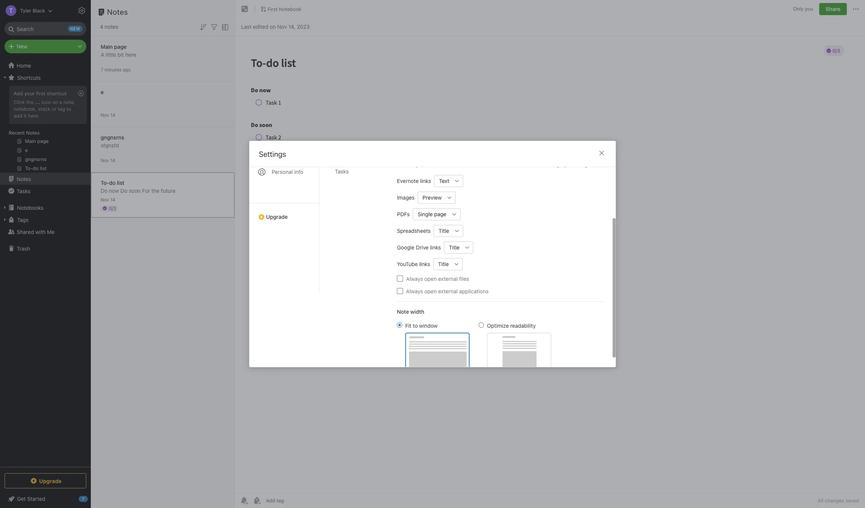 Task type: vqa. For each thing, say whether or not it's contained in the screenshot.
info
yes



Task type: describe. For each thing, give the bounding box(es) containing it.
optimize readability
[[487, 323, 536, 329]]

to inside icon on a note, notebook, stack or tag to add it here.
[[67, 106, 71, 112]]

preview button
[[418, 192, 444, 204]]

expand tags image
[[2, 217, 8, 223]]

here.
[[28, 113, 40, 119]]

notebook,
[[14, 106, 37, 112]]

tasks inside button
[[17, 188, 30, 194]]

nov 14 for gngnsrns
[[101, 158, 115, 163]]

0 vertical spatial upgrade button
[[249, 203, 319, 223]]

last edited on nov 14, 2023
[[241, 23, 310, 30]]

single
[[418, 211, 433, 218]]

last
[[241, 23, 251, 30]]

note window element
[[235, 0, 865, 509]]

sfgnsfd
[[101, 142, 119, 149]]

add
[[14, 113, 22, 119]]

text button
[[434, 175, 451, 187]]

soon
[[129, 188, 141, 194]]

trash
[[17, 245, 30, 252]]

with
[[35, 229, 46, 235]]

the inside tree
[[26, 99, 34, 105]]

links left text button
[[420, 178, 431, 184]]

14,
[[288, 23, 296, 30]]

tasks inside tab
[[335, 168, 349, 175]]

title for google drive links
[[449, 245, 460, 251]]

gngnsrns
[[101, 134, 124, 141]]

option group containing fit to window
[[397, 322, 552, 370]]

3 nov 14 from the top
[[101, 197, 115, 203]]

1 vertical spatial to
[[413, 323, 418, 329]]

links right drive at the left
[[430, 245, 441, 251]]

info
[[294, 169, 303, 175]]

settings image
[[77, 6, 86, 15]]

Note Editor text field
[[235, 36, 865, 493]]

single page
[[418, 211, 446, 218]]

evernote
[[397, 178, 419, 184]]

...
[[35, 99, 40, 105]]

the inside the to-do list do now do soon for the future
[[152, 188, 159, 194]]

window
[[419, 323, 438, 329]]

my
[[553, 162, 560, 168]]

for
[[459, 162, 465, 168]]

text
[[439, 178, 449, 184]]

Choose default view option for Spreadsheets field
[[434, 225, 463, 237]]

add a reminder image
[[240, 497, 249, 506]]

add tag image
[[252, 497, 262, 506]]

all changes saved
[[818, 498, 859, 504]]

add your first shortcut
[[14, 90, 67, 97]]

optimize
[[487, 323, 509, 329]]

and
[[489, 162, 498, 168]]

images
[[397, 195, 415, 201]]

note list element
[[91, 0, 235, 509]]

shared with me
[[17, 229, 55, 235]]

3 14 from the top
[[110, 197, 115, 203]]

0/3
[[109, 206, 116, 211]]

options?
[[562, 162, 582, 168]]

default
[[427, 162, 443, 168]]

tasks tab
[[329, 165, 385, 178]]

a
[[59, 99, 62, 105]]

recent notes
[[9, 130, 40, 136]]

nov inside note window element
[[277, 23, 287, 30]]

nov down 'e'
[[101, 112, 109, 118]]

files
[[459, 276, 469, 282]]

Choose default view option for YouTube links field
[[433, 258, 463, 270]]

first notebook button
[[258, 4, 304, 14]]

what are my options?
[[530, 162, 582, 168]]

evernote links
[[397, 178, 431, 184]]

title button for google drive links
[[444, 242, 462, 254]]

close image
[[597, 149, 606, 158]]

links down drive at the left
[[419, 261, 430, 268]]

page for main page
[[114, 43, 127, 50]]

main page
[[101, 43, 127, 50]]

notes inside note list "element"
[[107, 8, 128, 16]]

single page button
[[413, 208, 448, 220]]

notes
[[105, 23, 118, 30]]

do
[[109, 180, 116, 186]]

ago
[[123, 67, 131, 72]]

to-do list do now do soon for the future
[[101, 180, 176, 194]]

recent
[[9, 130, 25, 136]]

title button for youtube links
[[433, 258, 451, 270]]

notes link
[[0, 173, 90, 185]]

1 vertical spatial notes
[[26, 130, 40, 136]]

Choose default view option for Evernote links field
[[434, 175, 463, 187]]

tags
[[17, 217, 29, 223]]

4 notes
[[100, 23, 118, 30]]

google
[[397, 245, 415, 251]]

7 minutes ago
[[101, 67, 131, 72]]

share
[[826, 6, 841, 12]]

nov down sfgnsfd
[[101, 158, 109, 163]]

note,
[[64, 99, 75, 105]]

attachments.
[[499, 162, 529, 168]]

only you
[[793, 6, 813, 12]]

always open external applications
[[406, 288, 489, 295]]

tree containing home
[[0, 59, 91, 467]]

Always open external files checkbox
[[397, 276, 403, 282]]

first notebook
[[268, 6, 301, 12]]

external for files
[[438, 276, 458, 282]]

0 vertical spatial upgrade
[[266, 214, 288, 220]]

home link
[[0, 59, 91, 72]]

edited
[[253, 23, 268, 30]]

what
[[530, 162, 543, 168]]

personal
[[272, 169, 293, 175]]

notebook
[[279, 6, 301, 12]]

Choose default view option for Google Drive links field
[[444, 242, 474, 254]]

changes
[[825, 498, 844, 504]]

page for single page
[[434, 211, 446, 218]]



Task type: locate. For each thing, give the bounding box(es) containing it.
page up bit at the top left of page
[[114, 43, 127, 50]]

2 vertical spatial notes
[[17, 176, 31, 182]]

do down to-
[[101, 188, 108, 194]]

14
[[110, 112, 115, 118], [110, 158, 115, 163], [110, 197, 115, 203]]

shared with me link
[[0, 226, 90, 238]]

readability
[[510, 323, 536, 329]]

14 down sfgnsfd
[[110, 158, 115, 163]]

0 horizontal spatial upgrade
[[39, 478, 62, 485]]

1 horizontal spatial the
[[152, 188, 159, 194]]

add
[[14, 90, 23, 97]]

title button down single page field
[[434, 225, 451, 237]]

0 vertical spatial your
[[24, 90, 35, 97]]

0 vertical spatial on
[[270, 23, 276, 30]]

choose your default views for new links and attachments.
[[397, 162, 529, 168]]

14 for e
[[110, 112, 115, 118]]

0 vertical spatial open
[[425, 276, 437, 282]]

your for first
[[24, 90, 35, 97]]

a little bit here
[[101, 51, 136, 58]]

1 14 from the top
[[110, 112, 115, 118]]

to right fit
[[413, 323, 418, 329]]

1 horizontal spatial page
[[434, 211, 446, 218]]

1 horizontal spatial on
[[270, 23, 276, 30]]

nov 14 down sfgnsfd
[[101, 158, 115, 163]]

14 up gngnsrns
[[110, 112, 115, 118]]

1 vertical spatial nov 14
[[101, 158, 115, 163]]

title inside the choose default view option for spreadsheets field
[[439, 228, 449, 234]]

1 vertical spatial the
[[152, 188, 159, 194]]

always right 'always open external files' checkbox
[[406, 276, 423, 282]]

tag
[[58, 106, 65, 112]]

your up 'click the ...'
[[24, 90, 35, 97]]

1 vertical spatial title button
[[444, 242, 462, 254]]

always for always open external applications
[[406, 288, 423, 295]]

saved
[[846, 498, 859, 504]]

or
[[52, 106, 56, 112]]

title inside title field
[[449, 245, 460, 251]]

tree
[[0, 59, 91, 467]]

always open external files
[[406, 276, 469, 282]]

to down note,
[[67, 106, 71, 112]]

1 horizontal spatial upgrade button
[[249, 203, 319, 223]]

to-
[[101, 180, 109, 186]]

14 up 0/3
[[110, 197, 115, 203]]

to
[[67, 106, 71, 112], [413, 323, 418, 329]]

open for always open external files
[[425, 276, 437, 282]]

width
[[410, 309, 424, 315]]

title button down the choose default view option for spreadsheets field
[[444, 242, 462, 254]]

1 horizontal spatial your
[[416, 162, 426, 168]]

page
[[114, 43, 127, 50], [434, 211, 446, 218]]

1 do from the left
[[101, 188, 108, 194]]

1 horizontal spatial tasks
[[335, 168, 349, 175]]

nov 14 up 0/3
[[101, 197, 115, 203]]

1 vertical spatial external
[[438, 288, 458, 295]]

open
[[425, 276, 437, 282], [425, 288, 437, 295]]

do
[[101, 188, 108, 194], [120, 188, 127, 194]]

me
[[47, 229, 55, 235]]

1 always from the top
[[406, 276, 423, 282]]

share button
[[819, 3, 847, 15]]

tasks
[[335, 168, 349, 175], [17, 188, 30, 194]]

open for always open external applications
[[425, 288, 437, 295]]

always right always open external applications checkbox
[[406, 288, 423, 295]]

title for spreadsheets
[[439, 228, 449, 234]]

1 horizontal spatial upgrade
[[266, 214, 288, 220]]

your for default
[[416, 162, 426, 168]]

drive
[[416, 245, 429, 251]]

personal info
[[272, 169, 303, 175]]

on inside note window element
[[270, 23, 276, 30]]

14 for gngnsrns
[[110, 158, 115, 163]]

2 vertical spatial title button
[[433, 258, 451, 270]]

external
[[438, 276, 458, 282], [438, 288, 458, 295]]

2 vertical spatial 14
[[110, 197, 115, 203]]

page inside button
[[434, 211, 446, 218]]

settings
[[259, 150, 286, 159]]

1 vertical spatial 14
[[110, 158, 115, 163]]

preview
[[423, 195, 442, 201]]

1 vertical spatial title
[[449, 245, 460, 251]]

0 vertical spatial title
[[439, 228, 449, 234]]

0 horizontal spatial upgrade button
[[5, 474, 86, 489]]

group containing add your first shortcut
[[0, 84, 90, 176]]

nov left 14, on the top left of the page
[[277, 23, 287, 30]]

group inside tree
[[0, 84, 90, 176]]

2 vertical spatial title
[[438, 261, 449, 268]]

views
[[445, 162, 458, 168]]

external down always open external files
[[438, 288, 458, 295]]

option group
[[397, 322, 552, 370]]

7
[[101, 67, 103, 72]]

0 horizontal spatial the
[[26, 99, 34, 105]]

notebooks link
[[0, 202, 90, 214]]

1 vertical spatial page
[[434, 211, 446, 218]]

bit
[[118, 51, 124, 58]]

Fit to window radio
[[397, 323, 402, 328]]

nov
[[277, 23, 287, 30], [101, 112, 109, 118], [101, 158, 109, 163], [101, 197, 109, 203]]

0 vertical spatial page
[[114, 43, 127, 50]]

0 horizontal spatial to
[[67, 106, 71, 112]]

0 vertical spatial tasks
[[335, 168, 349, 175]]

1 vertical spatial tasks
[[17, 188, 30, 194]]

title up always open external files
[[438, 261, 449, 268]]

notes right recent
[[26, 130, 40, 136]]

icon
[[41, 99, 51, 105]]

0 vertical spatial always
[[406, 276, 423, 282]]

Search text field
[[10, 22, 81, 36]]

external up always open external applications on the bottom of page
[[438, 276, 458, 282]]

shared
[[17, 229, 34, 235]]

2 open from the top
[[425, 288, 437, 295]]

1 vertical spatial open
[[425, 288, 437, 295]]

fit
[[405, 323, 411, 329]]

icon on a note, notebook, stack or tag to add it here.
[[14, 99, 75, 119]]

here
[[125, 51, 136, 58]]

page right single
[[434, 211, 446, 218]]

always for always open external files
[[406, 276, 423, 282]]

now
[[109, 188, 119, 194]]

future
[[161, 188, 176, 194]]

2 nov 14 from the top
[[101, 158, 115, 163]]

2 14 from the top
[[110, 158, 115, 163]]

applications
[[459, 288, 489, 295]]

0 vertical spatial the
[[26, 99, 34, 105]]

2 external from the top
[[438, 288, 458, 295]]

title down single page field
[[439, 228, 449, 234]]

new
[[17, 43, 28, 50]]

title for youtube links
[[438, 261, 449, 268]]

new button
[[5, 40, 86, 53]]

0 vertical spatial nov 14
[[101, 112, 115, 118]]

new
[[467, 162, 476, 168]]

the left "..."
[[26, 99, 34, 105]]

tab list containing personal info
[[249, 93, 319, 294]]

youtube
[[397, 261, 418, 268]]

1 vertical spatial always
[[406, 288, 423, 295]]

stack
[[38, 106, 50, 112]]

on right edited
[[270, 23, 276, 30]]

Choose default view option for Images field
[[418, 192, 456, 204]]

list
[[117, 180, 124, 186]]

0 vertical spatial to
[[67, 106, 71, 112]]

notebooks
[[17, 205, 44, 211]]

the
[[26, 99, 34, 105], [152, 188, 159, 194]]

shortcut
[[47, 90, 67, 97]]

click
[[14, 99, 25, 105]]

shortcuts
[[17, 74, 41, 81]]

links left and
[[477, 162, 488, 168]]

1 open from the top
[[425, 276, 437, 282]]

nov 14
[[101, 112, 115, 118], [101, 158, 115, 163], [101, 197, 115, 203]]

note
[[397, 309, 409, 315]]

1 external from the top
[[438, 276, 458, 282]]

0 horizontal spatial do
[[101, 188, 108, 194]]

1 horizontal spatial do
[[120, 188, 127, 194]]

for
[[142, 188, 150, 194]]

1 horizontal spatial to
[[413, 323, 418, 329]]

do down list
[[120, 188, 127, 194]]

pdfs
[[397, 211, 410, 218]]

page inside note list "element"
[[114, 43, 127, 50]]

1 vertical spatial upgrade
[[39, 478, 62, 485]]

a
[[101, 51, 104, 58]]

the right for
[[152, 188, 159, 194]]

all
[[818, 498, 824, 504]]

1 nov 14 from the top
[[101, 112, 115, 118]]

0 vertical spatial title button
[[434, 225, 451, 237]]

Optimize readability radio
[[479, 323, 484, 328]]

title button up always open external files
[[433, 258, 451, 270]]

0 horizontal spatial on
[[52, 99, 58, 105]]

Choose default view option for PDFs field
[[413, 208, 460, 220]]

first
[[268, 6, 278, 12]]

expand notebooks image
[[2, 205, 8, 211]]

notes up tasks button
[[17, 176, 31, 182]]

open up always open external applications on the bottom of page
[[425, 276, 437, 282]]

on inside icon on a note, notebook, stack or tag to add it here.
[[52, 99, 58, 105]]

youtube links
[[397, 261, 430, 268]]

tab list
[[249, 93, 319, 294]]

tags button
[[0, 214, 90, 226]]

notes up notes
[[107, 8, 128, 16]]

0 horizontal spatial tasks
[[17, 188, 30, 194]]

gngnsrns sfgnsfd
[[101, 134, 124, 149]]

first
[[36, 90, 45, 97]]

your inside tree
[[24, 90, 35, 97]]

fit to window
[[405, 323, 438, 329]]

1 vertical spatial upgrade button
[[5, 474, 86, 489]]

nov 14 up gngnsrns
[[101, 112, 115, 118]]

group
[[0, 84, 90, 176]]

you
[[805, 6, 813, 12]]

nov up 0/3
[[101, 197, 109, 203]]

expand note image
[[240, 5, 249, 14]]

2 vertical spatial nov 14
[[101, 197, 115, 203]]

external for applications
[[438, 288, 458, 295]]

2 always from the top
[[406, 288, 423, 295]]

notes
[[107, 8, 128, 16], [26, 130, 40, 136], [17, 176, 31, 182]]

on
[[270, 23, 276, 30], [52, 99, 58, 105]]

it
[[24, 113, 27, 119]]

your left default
[[416, 162, 426, 168]]

0 horizontal spatial your
[[24, 90, 35, 97]]

None search field
[[10, 22, 81, 36]]

open down always open external files
[[425, 288, 437, 295]]

trash link
[[0, 243, 90, 255]]

0 horizontal spatial page
[[114, 43, 127, 50]]

on left a
[[52, 99, 58, 105]]

title button
[[434, 225, 451, 237], [444, 242, 462, 254], [433, 258, 451, 270]]

nov 14 for e
[[101, 112, 115, 118]]

title down the choose default view option for spreadsheets field
[[449, 245, 460, 251]]

note width
[[397, 309, 424, 315]]

upgrade button
[[249, 203, 319, 223], [5, 474, 86, 489]]

links
[[477, 162, 488, 168], [420, 178, 431, 184], [430, 245, 441, 251], [419, 261, 430, 268]]

are
[[544, 162, 552, 168]]

e
[[101, 89, 104, 95]]

title button for spreadsheets
[[434, 225, 451, 237]]

1 vertical spatial on
[[52, 99, 58, 105]]

0 vertical spatial external
[[438, 276, 458, 282]]

2 do from the left
[[120, 188, 127, 194]]

0 vertical spatial notes
[[107, 8, 128, 16]]

0 vertical spatial 14
[[110, 112, 115, 118]]

title inside title field
[[438, 261, 449, 268]]

Always open external applications checkbox
[[397, 288, 403, 294]]

your
[[24, 90, 35, 97], [416, 162, 426, 168]]

1 vertical spatial your
[[416, 162, 426, 168]]



